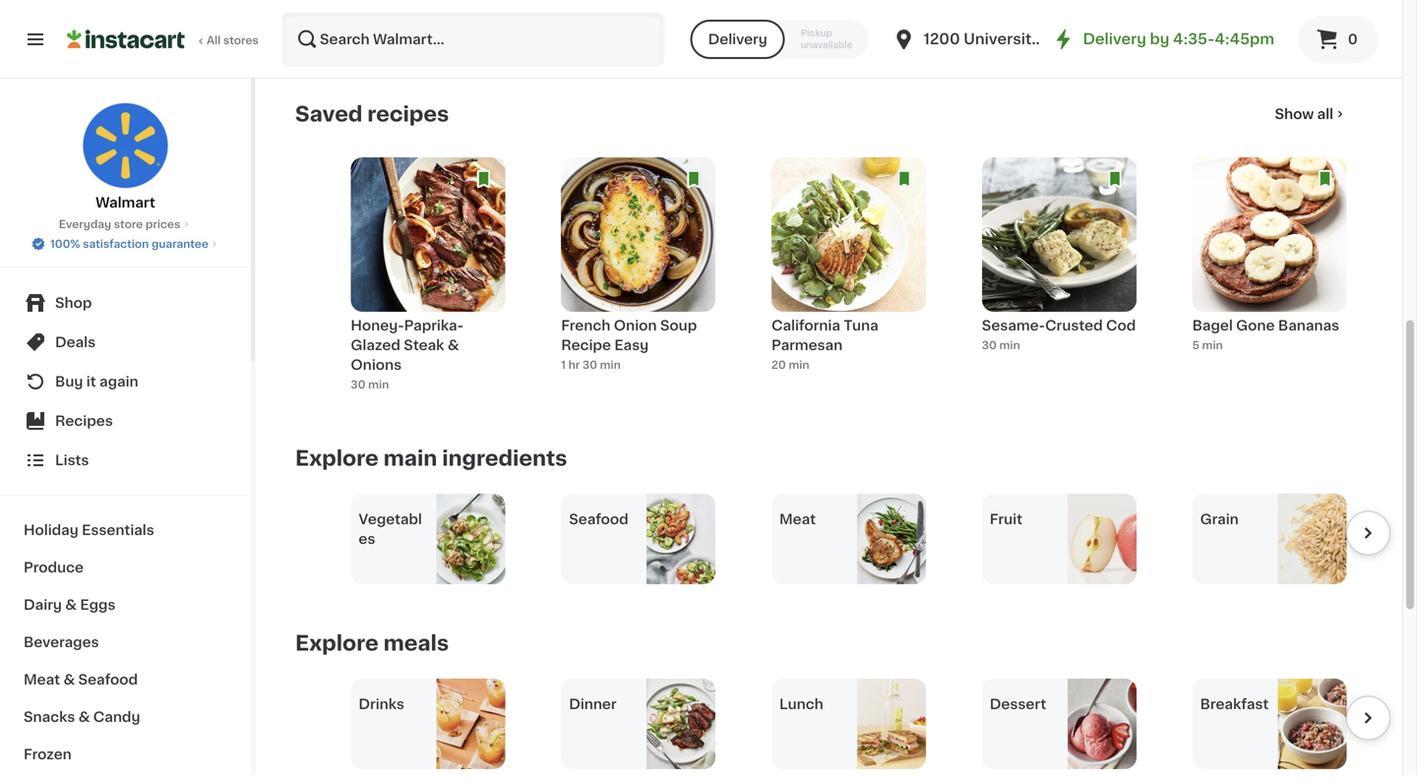 Task type: locate. For each thing, give the bounding box(es) containing it.
0 vertical spatial seafood
[[569, 513, 629, 527]]

delivery
[[1083, 32, 1147, 46], [708, 32, 768, 46]]

california
[[772, 319, 841, 333]]

dairy & eggs
[[24, 599, 116, 612]]

item carousel region for explore main ingredients
[[295, 494, 1391, 585]]

2 recipe card group from the left
[[561, 158, 716, 400]]

1 recipe card group from the left
[[351, 158, 505, 400]]

seafood
[[569, 513, 629, 527], [78, 673, 138, 687]]

buy it again
[[55, 375, 138, 389]]

Search field
[[284, 14, 663, 65]]

0 vertical spatial 30 min
[[982, 340, 1020, 351]]

paprika-
[[404, 319, 464, 333]]

0 horizontal spatial seafood
[[78, 673, 138, 687]]

2 horizontal spatial 30
[[982, 340, 997, 351]]

service type group
[[691, 20, 869, 59]]

bagel
[[1193, 319, 1233, 333]]

explore up drinks
[[295, 633, 379, 654]]

delivery button
[[691, 20, 785, 59]]

frozen
[[24, 748, 72, 762]]

min right 5
[[1202, 340, 1223, 351]]

store
[[114, 219, 143, 230]]

bananas
[[1279, 319, 1340, 333]]

walmart link
[[82, 102, 169, 213]]

grain link
[[1193, 494, 1347, 585]]

delivery by 4:35-4:45pm
[[1083, 32, 1275, 46]]

california tuna parmesan
[[772, 319, 879, 352]]

1 vertical spatial meat
[[24, 673, 60, 687]]

1 horizontal spatial seafood
[[569, 513, 629, 527]]

1200 university ave
[[924, 32, 1073, 46]]

30 down the "onions"
[[351, 380, 366, 390]]

30 min for sesame-crusted cod
[[982, 340, 1020, 351]]

min down sesame-
[[1000, 340, 1020, 351]]

0
[[1348, 32, 1358, 46]]

drinks link
[[351, 679, 505, 770]]

5 recipe card group from the left
[[1193, 158, 1347, 400]]

buy
[[55, 375, 83, 389]]

3 recipe card group from the left
[[772, 158, 926, 400]]

cod
[[1106, 319, 1136, 333]]

1200 university ave button
[[892, 12, 1073, 67]]

0 vertical spatial 30
[[982, 340, 997, 351]]

30 right hr
[[583, 360, 597, 371]]

breakfast
[[1201, 698, 1269, 712]]

soup
[[660, 319, 697, 333]]

recipe card group
[[351, 158, 505, 400], [561, 158, 716, 400], [772, 158, 926, 400], [982, 158, 1137, 400], [1193, 158, 1347, 400]]

None search field
[[282, 12, 665, 67]]

item carousel region
[[295, 494, 1391, 585], [295, 679, 1391, 770]]

5
[[1193, 340, 1200, 351]]

0 horizontal spatial meat
[[24, 673, 60, 687]]

university
[[964, 32, 1041, 46]]

1 explore from the top
[[295, 448, 379, 469]]

show
[[1275, 107, 1314, 121]]

& down beverages
[[63, 673, 75, 687]]

20
[[772, 360, 786, 371]]

meat & seafood
[[24, 673, 138, 687]]

delivery inside 'button'
[[708, 32, 768, 46]]

1 horizontal spatial 30 min
[[982, 340, 1020, 351]]

2 explore from the top
[[295, 633, 379, 654]]

guarantee
[[152, 239, 209, 250]]

meat & seafood link
[[12, 662, 239, 699]]

bagel gone bananas
[[1193, 319, 1340, 333]]

& left the candy
[[78, 711, 90, 725]]

sesame-crusted cod
[[982, 319, 1136, 333]]

0 vertical spatial meat
[[780, 513, 816, 527]]

onions
[[351, 358, 402, 372]]

all stores
[[207, 35, 259, 46]]

4 recipe card group from the left
[[982, 158, 1137, 400]]

1 vertical spatial 30
[[583, 360, 597, 371]]

vegetabl es link
[[351, 494, 505, 585]]

recipe card group containing california tuna parmesan
[[772, 158, 926, 400]]

1 horizontal spatial delivery
[[1083, 32, 1147, 46]]

2 vertical spatial 30
[[351, 380, 366, 390]]

everyday store prices
[[59, 219, 180, 230]]

0 vertical spatial explore
[[295, 448, 379, 469]]

min for bagel gone bananas
[[1202, 340, 1223, 351]]

honey-
[[351, 319, 404, 333]]

walmart logo image
[[82, 102, 169, 189]]

delivery for delivery by 4:35-4:45pm
[[1083, 32, 1147, 46]]

lists link
[[12, 441, 239, 480]]

min for honey-paprika- glazed steak & onions
[[368, 380, 389, 390]]

& for eggs
[[65, 599, 77, 612]]

1 vertical spatial 30 min
[[351, 380, 389, 390]]

30 min down sesame-
[[982, 340, 1020, 351]]

crusted
[[1046, 319, 1103, 333]]

deals link
[[12, 323, 239, 362]]

item carousel region containing vegetabl es
[[295, 494, 1391, 585]]

explore
[[295, 448, 379, 469], [295, 633, 379, 654]]

tuna
[[844, 319, 879, 333]]

& for seafood
[[63, 673, 75, 687]]

1 horizontal spatial meat
[[780, 513, 816, 527]]

& down paprika-
[[448, 339, 459, 352]]

2 item carousel region from the top
[[295, 679, 1391, 770]]

prices
[[146, 219, 180, 230]]

0 horizontal spatial 30 min
[[351, 380, 389, 390]]

item carousel region containing drinks
[[295, 679, 1391, 770]]

lists
[[55, 454, 89, 468]]

vegetabl es
[[359, 513, 422, 546]]

0 vertical spatial item carousel region
[[295, 494, 1391, 585]]

item carousel region for explore meals
[[295, 679, 1391, 770]]

snacks
[[24, 711, 75, 725]]

snacks & candy
[[24, 711, 140, 725]]

min down easy
[[600, 360, 621, 371]]

buy it again link
[[12, 362, 239, 402]]

30 min for honey-paprika- glazed steak & onions
[[351, 380, 389, 390]]

explore meals
[[295, 633, 449, 654]]

30 min down the "onions"
[[351, 380, 389, 390]]

seafood link
[[561, 494, 716, 585]]

1 item carousel region from the top
[[295, 494, 1391, 585]]

beverages
[[24, 636, 99, 650]]

4:45pm
[[1215, 32, 1275, 46]]

easy
[[615, 339, 649, 352]]

min right 20
[[789, 360, 810, 371]]

fruit
[[990, 513, 1023, 527]]

explore left "main"
[[295, 448, 379, 469]]

& left eggs
[[65, 599, 77, 612]]

30 down sesame-
[[982, 340, 997, 351]]

min
[[1000, 340, 1020, 351], [1202, 340, 1223, 351], [600, 360, 621, 371], [789, 360, 810, 371], [368, 380, 389, 390]]

recipes link
[[12, 402, 239, 441]]

0 horizontal spatial 30
[[351, 380, 366, 390]]

glazed
[[351, 339, 401, 352]]

hr
[[569, 360, 580, 371]]

4:35-
[[1173, 32, 1215, 46]]

recipe card group containing french onion soup recipe easy
[[561, 158, 716, 400]]

0 horizontal spatial delivery
[[708, 32, 768, 46]]

meals
[[384, 633, 449, 654]]

30
[[982, 340, 997, 351], [583, 360, 597, 371], [351, 380, 366, 390]]

drinks
[[359, 698, 405, 712]]

min for california tuna parmesan
[[789, 360, 810, 371]]

1 vertical spatial explore
[[295, 633, 379, 654]]

parmesan
[[772, 339, 843, 352]]

fruit link
[[982, 494, 1137, 585]]

breakfast link
[[1193, 679, 1347, 770]]

20 min
[[772, 360, 810, 371]]

recipe card group containing sesame-crusted cod
[[982, 158, 1137, 400]]

min down the "onions"
[[368, 380, 389, 390]]

1200
[[924, 32, 960, 46]]

meat
[[780, 513, 816, 527], [24, 673, 60, 687]]

shop link
[[12, 284, 239, 323]]

everyday
[[59, 219, 111, 230]]

1 vertical spatial item carousel region
[[295, 679, 1391, 770]]



Task type: describe. For each thing, give the bounding box(es) containing it.
1
[[561, 360, 566, 371]]

min for sesame-crusted cod
[[1000, 340, 1020, 351]]

main
[[384, 448, 437, 469]]

everyday store prices link
[[59, 217, 192, 232]]

snacks & candy link
[[12, 699, 239, 736]]

vegetabl
[[359, 513, 422, 527]]

instacart logo image
[[67, 28, 185, 51]]

dinner link
[[561, 679, 716, 770]]

show all link
[[1275, 104, 1348, 124]]

meat for meat
[[780, 513, 816, 527]]

ave
[[1045, 32, 1073, 46]]

dairy
[[24, 599, 62, 612]]

1 horizontal spatial 30
[[583, 360, 597, 371]]

recipe card group containing bagel gone bananas
[[1193, 158, 1347, 400]]

1 vertical spatial seafood
[[78, 673, 138, 687]]

holiday essentials link
[[12, 512, 239, 549]]

meat link
[[772, 494, 926, 585]]

dinner
[[569, 698, 617, 712]]

& inside honey-paprika- glazed steak & onions
[[448, 339, 459, 352]]

delivery by 4:35-4:45pm link
[[1052, 28, 1275, 51]]

recipe card group containing honey-paprika- glazed steak & onions
[[351, 158, 505, 400]]

again
[[99, 375, 138, 389]]

saved recipes
[[295, 104, 449, 125]]

stores
[[223, 35, 259, 46]]

30 for sesame-crusted cod
[[982, 340, 997, 351]]

ingredients
[[442, 448, 567, 469]]

0 button
[[1298, 16, 1379, 63]]

all stores link
[[67, 12, 260, 67]]

beverages link
[[12, 624, 239, 662]]

dairy & eggs link
[[12, 587, 239, 624]]

steak
[[404, 339, 444, 352]]

lunch
[[780, 698, 824, 712]]

saved
[[295, 104, 363, 125]]

eggs
[[80, 599, 116, 612]]

100% satisfaction guarantee
[[50, 239, 209, 250]]

produce link
[[12, 549, 239, 587]]

sesame-
[[982, 319, 1046, 333]]

walmart
[[96, 196, 155, 210]]

show all
[[1275, 107, 1334, 121]]

100%
[[50, 239, 80, 250]]

grain
[[1201, 513, 1239, 527]]

recipes
[[367, 104, 449, 125]]

meat for meat & seafood
[[24, 673, 60, 687]]

candy
[[93, 711, 140, 725]]

frozen link
[[12, 736, 239, 774]]

lunch link
[[772, 679, 926, 770]]

explore for explore main ingredients
[[295, 448, 379, 469]]

dessert link
[[982, 679, 1137, 770]]

recipe
[[561, 339, 611, 352]]

by
[[1150, 32, 1170, 46]]

explore for explore meals
[[295, 633, 379, 654]]

30 for honey-paprika- glazed steak & onions
[[351, 380, 366, 390]]

onion
[[614, 319, 657, 333]]

holiday
[[24, 524, 78, 537]]

delivery for delivery
[[708, 32, 768, 46]]

essentials
[[82, 524, 154, 537]]

saved recipes link
[[295, 102, 449, 126]]

produce
[[24, 561, 84, 575]]

& for candy
[[78, 711, 90, 725]]

gone
[[1237, 319, 1275, 333]]

all
[[1318, 107, 1334, 121]]

100% satisfaction guarantee button
[[31, 232, 220, 252]]

deals
[[55, 336, 96, 349]]

honey-paprika- glazed steak & onions
[[351, 319, 464, 372]]

1 hr 30 min
[[561, 360, 621, 371]]

explore main ingredients
[[295, 448, 567, 469]]

french onion soup recipe easy
[[561, 319, 697, 352]]

holiday essentials
[[24, 524, 154, 537]]

shop
[[55, 296, 92, 310]]

it
[[86, 375, 96, 389]]

satisfaction
[[83, 239, 149, 250]]



Task type: vqa. For each thing, say whether or not it's contained in the screenshot.
recipes link
yes



